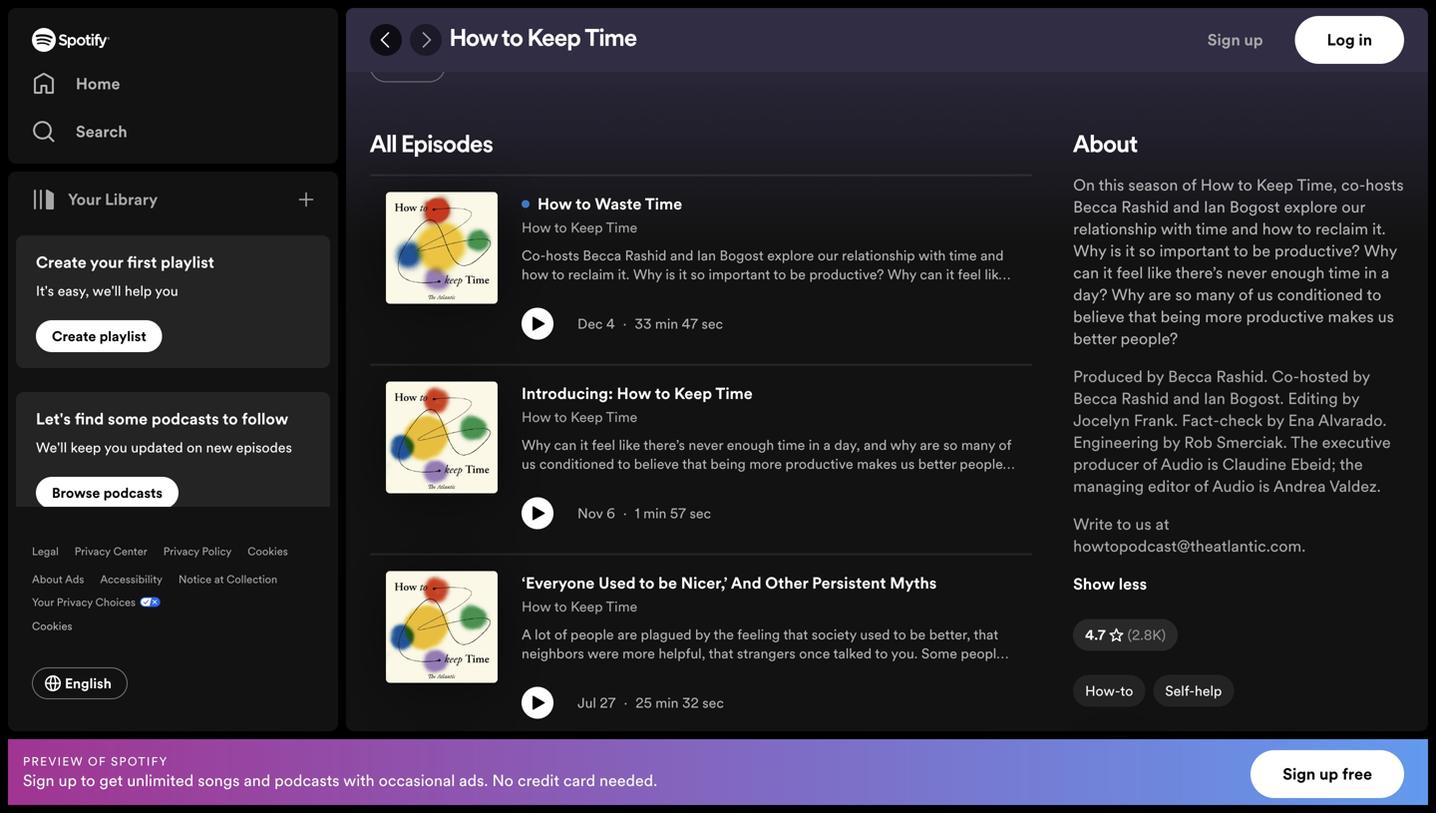 Task type: locate. For each thing, give the bounding box(es) containing it.
about up this
[[1074, 134, 1138, 158]]

1 horizontal spatial help
[[1195, 681, 1222, 700]]

library
[[105, 189, 158, 210]]

in
[[1359, 29, 1373, 51], [1365, 262, 1378, 284]]

and inside "produced by becca rashid. co-hosted by becca rashid and ian bogost. editing by jocelyn frank. fact-check by ena alvarado. engineering by rob smerciak. the executive producer of audio is claudine ebeid; the managing editor of audio is andrea valdez."
[[1173, 388, 1200, 410]]

it.
[[1373, 218, 1386, 240]]

privacy up notice on the left
[[163, 544, 199, 559]]

frank.
[[1134, 410, 1178, 431]]

you for first
[[155, 281, 178, 300]]

valdez.
[[1330, 475, 1381, 497]]

are
[[1149, 284, 1172, 306]]

andrea
[[1274, 475, 1326, 497]]

0 vertical spatial cookies
[[248, 544, 288, 559]]

time inside how to keep time link
[[606, 218, 638, 237]]

0 horizontal spatial up
[[58, 769, 77, 791]]

1 vertical spatial playlist
[[99, 327, 146, 346]]

us inside write to us at howtopodcast@theatlantic.com.
[[1136, 513, 1152, 535]]

0 vertical spatial you
[[155, 281, 178, 300]]

0 vertical spatial time
[[1196, 218, 1228, 240]]

and right songs
[[244, 769, 270, 791]]

we'll
[[36, 438, 67, 457]]

1 horizontal spatial cookies
[[248, 544, 288, 559]]

how right introducing:
[[617, 383, 652, 405]]

at right notice on the left
[[214, 572, 224, 587]]

your down about ads link
[[32, 595, 54, 610]]

to up new
[[223, 408, 238, 430]]

create up easy,
[[36, 251, 87, 273]]

sign inside sign up button
[[1208, 29, 1241, 51]]

first
[[127, 251, 157, 273]]

ian left bogost
[[1204, 196, 1226, 218]]

top bar and user menu element
[[346, 8, 1429, 72]]

english
[[65, 674, 112, 693]]

0 horizontal spatial cookies
[[32, 618, 72, 633]]

how right go forward image
[[450, 28, 498, 52]]

cookies down your privacy choices button
[[32, 618, 72, 633]]

1 horizontal spatial at
[[1156, 513, 1170, 535]]

up inside button
[[1320, 763, 1339, 785]]

never
[[1227, 262, 1267, 284]]

follow
[[242, 408, 288, 430]]

us down editor
[[1136, 513, 1152, 535]]

0 vertical spatial with
[[1161, 218, 1192, 240]]

introducing: how to keep time link
[[522, 382, 753, 406]]

1 vertical spatial at
[[214, 572, 224, 587]]

to inside let's find some podcasts to follow we'll keep you updated on new episodes
[[223, 408, 238, 430]]

we'll
[[92, 281, 121, 300]]

2 vertical spatial min
[[656, 693, 679, 712]]

how to keep time link down how to waste time
[[522, 216, 638, 238]]

by right editing
[[1342, 388, 1360, 410]]

up inside preview of spotify sign up to get unlimited songs and podcasts with occasional ads. no credit card needed.
[[58, 769, 77, 791]]

and up rob
[[1173, 388, 1200, 410]]

notice at collection link
[[179, 572, 277, 587]]

2 horizontal spatial up
[[1320, 763, 1339, 785]]

feel
[[1117, 262, 1144, 284]]

alvarado.
[[1319, 410, 1387, 431]]

center
[[113, 544, 147, 559]]

min left 47
[[655, 314, 678, 333]]

0 vertical spatial how to keep time link
[[522, 216, 638, 238]]

to down 'everyone on the bottom left
[[554, 597, 567, 616]]

up left log at the top
[[1244, 29, 1264, 51]]

so right are
[[1176, 284, 1192, 306]]

dec 4
[[578, 314, 615, 333]]

0 vertical spatial in
[[1359, 29, 1373, 51]]

2 vertical spatial sec
[[703, 693, 724, 712]]

0 horizontal spatial is
[[1111, 240, 1122, 262]]

ian inside on this season of how to keep time, co-hosts becca rashid and ian bogost explore our relationship with time and how to reclaim it. why is it so important to be productive? why can it feel like there's never enough time in a day? why are so many of us conditioned to believe that being more productive makes us better people?
[[1204, 196, 1226, 218]]

1 horizontal spatial with
[[1161, 218, 1192, 240]]

2 rashid from the top
[[1122, 388, 1169, 410]]

0 horizontal spatial your
[[32, 595, 54, 610]]

you right the "keep"
[[104, 438, 127, 457]]

your library
[[68, 189, 158, 210]]

1 vertical spatial how to keep time link
[[522, 406, 638, 427]]

be left enough
[[1253, 240, 1271, 262]]

your left library
[[68, 189, 101, 210]]

0 vertical spatial ian
[[1204, 196, 1226, 218]]

2 ian from the top
[[1204, 388, 1226, 410]]

needed.
[[600, 769, 658, 791]]

rashid right on
[[1122, 196, 1169, 218]]

people?
[[1121, 328, 1178, 350]]

about ads
[[32, 572, 84, 587]]

to right go forward image
[[502, 28, 523, 52]]

to right write
[[1117, 513, 1132, 535]]

1 vertical spatial about
[[32, 572, 63, 587]]

create inside button
[[52, 327, 96, 346]]

you inside let's find some podcasts to follow we'll keep you updated on new episodes
[[104, 438, 127, 457]]

log in button
[[1295, 16, 1405, 64]]

some
[[108, 408, 148, 430]]

like
[[1148, 262, 1172, 284]]

cookies link up 'collection'
[[248, 544, 288, 559]]

sec right 47
[[702, 314, 723, 333]]

time inside top bar and user menu "element"
[[585, 28, 637, 52]]

and up important
[[1173, 196, 1200, 218]]

ena
[[1289, 410, 1315, 431]]

0 horizontal spatial help
[[125, 281, 152, 300]]

us right the more
[[1257, 284, 1274, 306]]

to down 'how to waste time' link
[[554, 218, 567, 237]]

0 horizontal spatial it
[[1103, 262, 1113, 284]]

0 vertical spatial your
[[68, 189, 101, 210]]

up left free
[[1320, 763, 1339, 785]]

create for playlist
[[52, 327, 96, 346]]

rashid inside "produced by becca rashid. co-hosted by becca rashid and ian bogost. editing by jocelyn frank. fact-check by ena alvarado. engineering by rob smerciak. the executive producer of audio is claudine ebeid; the managing editor of audio is andrea valdez."
[[1122, 388, 1169, 410]]

to inside write to us at howtopodcast@theatlantic.com.
[[1117, 513, 1132, 535]]

how to keep time link down introducing:
[[522, 406, 638, 427]]

time left a on the right top of page
[[1329, 262, 1361, 284]]

up left get
[[58, 769, 77, 791]]

audio down smerciak.
[[1212, 475, 1255, 497]]

why up day? on the top of the page
[[1074, 240, 1107, 262]]

0 horizontal spatial be
[[659, 572, 677, 594]]

california consumer privacy act (ccpa) opt-out icon image
[[136, 595, 161, 614]]

2 how to keep time link from the top
[[522, 406, 638, 427]]

1 vertical spatial your
[[32, 595, 54, 610]]

it right can
[[1103, 262, 1113, 284]]

3 how to keep time link from the top
[[522, 595, 638, 617]]

audio down fact-
[[1161, 453, 1204, 475]]

why down our at the right top of page
[[1364, 240, 1397, 262]]

podcasts inside let's find some podcasts to follow we'll keep you updated on new episodes
[[152, 408, 219, 430]]

1 ian from the top
[[1204, 196, 1226, 218]]

how to keep time link for 'everyone
[[522, 595, 638, 617]]

sign for sign up free
[[1283, 763, 1316, 785]]

that
[[1129, 306, 1157, 328]]

2 vertical spatial podcasts
[[274, 769, 340, 791]]

of right producer
[[1143, 453, 1157, 475]]

with inside preview of spotify sign up to get unlimited songs and podcasts with occasional ads. no credit card needed.
[[343, 769, 375, 791]]

by right hosted
[[1353, 366, 1370, 388]]

podcasts up on at the bottom of page
[[152, 408, 219, 430]]

0 horizontal spatial us
[[1136, 513, 1152, 535]]

1 horizontal spatial you
[[155, 281, 178, 300]]

by
[[1147, 366, 1164, 388], [1353, 366, 1370, 388], [1342, 388, 1360, 410], [1267, 410, 1285, 431], [1163, 431, 1181, 453]]

1 vertical spatial rashid
[[1122, 388, 1169, 410]]

keep inside on this season of how to keep time, co-hosts becca rashid and ian bogost explore our relationship with time and how to reclaim it. why is it so important to be productive? why can it feel like there's never enough time in a day? why are so many of us conditioned to believe that being more productive makes us better people?
[[1257, 174, 1294, 196]]

sign
[[1208, 29, 1241, 51], [1283, 763, 1316, 785], [23, 769, 54, 791]]

2 vertical spatial how to keep time link
[[522, 595, 638, 617]]

1 vertical spatial cookies link
[[32, 614, 88, 635]]

create inside create your first playlist it's easy, we'll help you
[[36, 251, 87, 273]]

other
[[765, 572, 809, 594]]

is right can
[[1111, 240, 1122, 262]]

1 vertical spatial create
[[52, 327, 96, 346]]

being
[[1161, 306, 1201, 328]]

becca up engineering
[[1074, 388, 1118, 410]]

you for some
[[104, 438, 127, 457]]

to left self-
[[1121, 681, 1134, 700]]

cookies link
[[248, 544, 288, 559], [32, 614, 88, 635]]

of left the 'spotify'
[[88, 753, 107, 769]]

to left get
[[81, 769, 95, 791]]

in inside button
[[1359, 29, 1373, 51]]

becca left the season
[[1074, 196, 1118, 218]]

1 horizontal spatial be
[[1253, 240, 1271, 262]]

claudine
[[1223, 453, 1287, 475]]

sec
[[702, 314, 723, 333], [690, 504, 711, 523], [703, 693, 724, 712]]

'everyone
[[522, 572, 595, 594]]

your inside button
[[68, 189, 101, 210]]

used
[[599, 572, 636, 594]]

0 vertical spatial about
[[1074, 134, 1138, 158]]

podcasts right songs
[[274, 769, 340, 791]]

1 horizontal spatial sign
[[1208, 29, 1241, 51]]

create
[[36, 251, 87, 273], [52, 327, 96, 346]]

1 horizontal spatial time
[[1329, 262, 1361, 284]]

0 horizontal spatial sign
[[23, 769, 54, 791]]

about left ads
[[32, 572, 63, 587]]

how right new episode icon
[[538, 193, 572, 215]]

min right 1
[[644, 504, 667, 523]]

to down 33 min 47 sec
[[655, 383, 671, 405]]

so up are
[[1139, 240, 1156, 262]]

1 horizontal spatial about
[[1074, 134, 1138, 158]]

1 vertical spatial ian
[[1204, 388, 1226, 410]]

ian left bogost.
[[1204, 388, 1226, 410]]

new episode image
[[522, 200, 530, 208]]

episodes
[[402, 134, 493, 158]]

how inside top bar and user menu "element"
[[450, 28, 498, 52]]

1 how to keep time link from the top
[[522, 216, 638, 238]]

2 horizontal spatial sign
[[1283, 763, 1316, 785]]

to down introducing:
[[554, 408, 567, 426]]

your for your privacy choices
[[32, 595, 54, 610]]

myths
[[890, 572, 937, 594]]

go forward image
[[418, 32, 434, 48]]

podcasts down updated
[[103, 483, 163, 502]]

hosted
[[1300, 366, 1349, 388]]

0 horizontal spatial playlist
[[99, 327, 146, 346]]

to left waste
[[576, 193, 591, 215]]

1 vertical spatial min
[[644, 504, 667, 523]]

cookies link down your privacy choices button
[[32, 614, 88, 635]]

search
[[76, 121, 127, 143]]

of right many
[[1239, 284, 1253, 306]]

how to keep time link down 'everyone on the bottom left
[[522, 595, 638, 617]]

at
[[1156, 513, 1170, 535], [214, 572, 224, 587]]

ian
[[1204, 196, 1226, 218], [1204, 388, 1226, 410]]

how to keep time
[[450, 28, 637, 52], [522, 218, 638, 237]]

with left occasional
[[343, 769, 375, 791]]

1 vertical spatial help
[[1195, 681, 1222, 700]]

productive?
[[1275, 240, 1360, 262]]

1 vertical spatial you
[[104, 438, 127, 457]]

0 horizontal spatial why
[[1074, 240, 1107, 262]]

credit
[[518, 769, 560, 791]]

self-help
[[1165, 681, 1222, 700]]

persistent
[[812, 572, 886, 594]]

1 vertical spatial so
[[1176, 284, 1192, 306]]

1 vertical spatial podcasts
[[103, 483, 163, 502]]

in right log at the top
[[1359, 29, 1373, 51]]

is left claudine
[[1208, 453, 1219, 475]]

0 vertical spatial at
[[1156, 513, 1170, 535]]

sign for sign up
[[1208, 29, 1241, 51]]

sec right '57' in the bottom left of the page
[[690, 504, 711, 523]]

it left like
[[1126, 240, 1135, 262]]

)
[[1162, 625, 1166, 644]]

ads
[[65, 572, 84, 587]]

is left the andrea
[[1259, 475, 1270, 497]]

0 horizontal spatial about
[[32, 572, 63, 587]]

podcasts
[[152, 408, 219, 430], [103, 483, 163, 502], [274, 769, 340, 791]]

time,
[[1297, 174, 1338, 196]]

why
[[1074, 240, 1107, 262], [1364, 240, 1397, 262], [1112, 284, 1145, 306]]

1 horizontal spatial your
[[68, 189, 101, 210]]

in inside on this season of how to keep time, co-hosts becca rashid and ian bogost explore our relationship with time and how to reclaim it. why is it so important to be productive? why can it feel like there's never enough time in a day? why are so many of us conditioned to believe that being more productive makes us better people?
[[1365, 262, 1378, 284]]

how to waste time
[[538, 193, 682, 215]]

1 horizontal spatial it
[[1126, 240, 1135, 262]]

be inside on this season of how to keep time, co-hosts becca rashid and ian bogost explore our relationship with time and how to reclaim it. why is it so important to be productive? why can it feel like there's never enough time in a day? why are so many of us conditioned to believe that being more productive makes us better people?
[[1253, 240, 1271, 262]]

time
[[1196, 218, 1228, 240], [1329, 262, 1361, 284]]

sec right 32
[[703, 693, 724, 712]]

up inside button
[[1244, 29, 1264, 51]]

57
[[670, 504, 686, 523]]

on
[[1074, 174, 1095, 196]]

playlist down we'll
[[99, 327, 146, 346]]

create down easy,
[[52, 327, 96, 346]]

how
[[1263, 218, 1293, 240]]

32
[[682, 693, 699, 712]]

0 vertical spatial playlist
[[161, 251, 214, 273]]

and
[[1173, 196, 1200, 218], [1232, 218, 1259, 240], [1173, 388, 1200, 410], [244, 769, 270, 791]]

0 vertical spatial cookies link
[[248, 544, 288, 559]]

min right the 25 at the left bottom
[[656, 693, 679, 712]]

0 horizontal spatial with
[[343, 769, 375, 791]]

how down 'everyone on the bottom left
[[522, 597, 551, 616]]

at down editor
[[1156, 513, 1170, 535]]

keep inside top bar and user menu "element"
[[528, 28, 581, 52]]

up
[[1244, 29, 1264, 51], [1320, 763, 1339, 785], [58, 769, 77, 791]]

1 rashid from the top
[[1122, 196, 1169, 218]]

1 horizontal spatial so
[[1176, 284, 1192, 306]]

how right the season
[[1201, 174, 1234, 196]]

1 vertical spatial sec
[[690, 504, 711, 523]]

to inside "element"
[[502, 28, 523, 52]]

show less
[[1074, 573, 1147, 595]]

enough
[[1271, 262, 1325, 284]]

is
[[1111, 240, 1122, 262], [1208, 453, 1219, 475], [1259, 475, 1270, 497]]

privacy for privacy center
[[75, 544, 111, 559]]

rashid up engineering
[[1122, 388, 1169, 410]]

2 horizontal spatial us
[[1378, 306, 1394, 328]]

you down the first
[[155, 281, 178, 300]]

how down introducing:
[[522, 408, 551, 426]]

'everyone used to be nicer,' and other persistent myths how to keep time
[[522, 572, 937, 616]]

help inside "option"
[[1195, 681, 1222, 700]]

1 vertical spatial with
[[343, 769, 375, 791]]

co-
[[1342, 174, 1366, 196]]

in left a on the right top of page
[[1365, 262, 1378, 284]]

0 vertical spatial how to keep time
[[450, 28, 637, 52]]

introducing: how to keep time how to keep time
[[522, 383, 753, 426]]

about inside "main" element
[[32, 572, 63, 587]]

0 horizontal spatial so
[[1139, 240, 1156, 262]]

producer
[[1074, 453, 1139, 475]]

get
[[99, 769, 123, 791]]

privacy up ads
[[75, 544, 111, 559]]

go back image
[[378, 32, 394, 48]]

your for your library
[[68, 189, 101, 210]]

engineering
[[1074, 431, 1159, 453]]

us right makes
[[1378, 306, 1394, 328]]

1 vertical spatial cookies
[[32, 618, 72, 633]]

0 vertical spatial rashid
[[1122, 196, 1169, 218]]

how to waste time image
[[386, 192, 498, 304]]

1 horizontal spatial playlist
[[161, 251, 214, 273]]

about ads link
[[32, 572, 84, 587]]

0 horizontal spatial at
[[214, 572, 224, 587]]

0 horizontal spatial you
[[104, 438, 127, 457]]

legal link
[[32, 544, 59, 559]]

2.8k
[[1132, 625, 1162, 644]]

of
[[1182, 174, 1197, 196], [1239, 284, 1253, 306], [1143, 453, 1157, 475], [1195, 475, 1209, 497], [88, 753, 107, 769]]

unlimited
[[127, 769, 194, 791]]

accessibility
[[100, 572, 163, 587]]

1 horizontal spatial is
[[1208, 453, 1219, 475]]

0 vertical spatial be
[[1253, 240, 1271, 262]]

you inside create your first playlist it's easy, we'll help you
[[155, 281, 178, 300]]

1 vertical spatial be
[[659, 572, 677, 594]]

cookies up 'collection'
[[248, 544, 288, 559]]

of right editor
[[1195, 475, 1209, 497]]

playlist right the first
[[161, 251, 214, 273]]

us
[[1257, 284, 1274, 306], [1378, 306, 1394, 328], [1136, 513, 1152, 535]]

1 horizontal spatial up
[[1244, 29, 1264, 51]]

1 vertical spatial in
[[1365, 262, 1378, 284]]

be left nicer,'
[[659, 572, 677, 594]]

why left are
[[1112, 284, 1145, 306]]

0 vertical spatial create
[[36, 251, 87, 273]]

0 vertical spatial podcasts
[[152, 408, 219, 430]]

how inside on this season of how to keep time, co-hosts becca rashid and ian bogost explore our relationship with time and how to reclaim it. why is it so important to be productive? why can it feel like there's never enough time in a day? why are so many of us conditioned to believe that being more productive makes us better people?
[[1201, 174, 1234, 196]]

episodes
[[236, 438, 292, 457]]

33
[[635, 314, 652, 333]]

time up there's
[[1196, 218, 1228, 240]]

0 horizontal spatial cookies link
[[32, 614, 88, 635]]

on
[[187, 438, 203, 457]]

0 vertical spatial help
[[125, 281, 152, 300]]

your privacy choices
[[32, 595, 136, 610]]

smerciak.
[[1217, 431, 1288, 453]]

sign inside "sign up free" button
[[1283, 763, 1316, 785]]

about
[[1074, 134, 1138, 158], [32, 572, 63, 587]]

with up like
[[1161, 218, 1192, 240]]

of right the season
[[1182, 174, 1197, 196]]



Task type: vqa. For each thing, say whether or not it's contained in the screenshot.
About to the bottom
yes



Task type: describe. For each thing, give the bounding box(es) containing it.
how down new episode icon
[[522, 218, 551, 237]]

self-
[[1165, 681, 1195, 700]]

1 horizontal spatial us
[[1257, 284, 1274, 306]]

easy,
[[58, 281, 89, 300]]

how to keep time inside top bar and user menu "element"
[[450, 28, 637, 52]]

by left ena
[[1267, 410, 1285, 431]]

jul
[[578, 693, 596, 712]]

log
[[1327, 29, 1355, 51]]

becca inside on this season of how to keep time, co-hosts becca rashid and ian bogost explore our relationship with time and how to reclaim it. why is it so important to be productive? why can it feel like there's never enough time in a day? why are so many of us conditioned to believe that being more productive makes us better people?
[[1074, 196, 1118, 218]]

Self-help checkbox
[[1154, 675, 1234, 707]]

and left how
[[1232, 218, 1259, 240]]

podcasts inside preview of spotify sign up to get unlimited songs and podcasts with occasional ads. no credit card needed.
[[274, 769, 340, 791]]

privacy for privacy policy
[[163, 544, 199, 559]]

card
[[564, 769, 596, 791]]

privacy policy link
[[163, 544, 232, 559]]

47
[[682, 314, 698, 333]]

cookies for the bottom cookies link
[[32, 618, 72, 633]]

accessibility link
[[100, 572, 163, 587]]

privacy down ads
[[57, 595, 93, 610]]

makes
[[1328, 306, 1374, 328]]

27
[[600, 693, 616, 712]]

ian inside "produced by becca rashid. co-hosted by becca rashid and ian bogost. editing by jocelyn frank. fact-check by ena alvarado. engineering by rob smerciak. the executive producer of audio is claudine ebeid; the managing editor of audio is andrea valdez."
[[1204, 388, 1226, 410]]

2 horizontal spatial why
[[1364, 240, 1397, 262]]

how to keep time link for introducing:
[[522, 406, 638, 427]]

the
[[1340, 453, 1363, 475]]

2 horizontal spatial is
[[1259, 475, 1270, 497]]

playlist inside button
[[99, 327, 146, 346]]

occasional
[[379, 769, 455, 791]]

time inside 'how to waste time' link
[[645, 193, 682, 215]]

policy
[[202, 544, 232, 559]]

min for keep
[[644, 504, 667, 523]]

important
[[1160, 240, 1230, 262]]

to left how
[[1234, 240, 1249, 262]]

0 horizontal spatial audio
[[1161, 453, 1204, 475]]

believe
[[1074, 306, 1125, 328]]

0 horizontal spatial time
[[1196, 218, 1228, 240]]

fact-
[[1182, 410, 1220, 431]]

main element
[[8, 8, 338, 731]]

relationship
[[1074, 218, 1157, 240]]

about for about
[[1074, 134, 1138, 158]]

can
[[1074, 262, 1099, 284]]

executive
[[1322, 431, 1391, 453]]

becca up fact-
[[1168, 366, 1213, 388]]

be inside the 'everyone used to be nicer,' and other persistent myths how to keep time
[[659, 572, 677, 594]]

podcasts inside "link"
[[103, 483, 163, 502]]

your privacy choices button
[[32, 595, 136, 610]]

co-
[[1272, 366, 1300, 388]]

rashid.
[[1217, 366, 1268, 388]]

bogost.
[[1230, 388, 1284, 410]]

sign inside preview of spotify sign up to get unlimited songs and podcasts with occasional ads. no credit card needed.
[[23, 769, 54, 791]]

write to us at howtopodcast@theatlantic.com.
[[1074, 513, 1306, 557]]

help inside create your first playlist it's easy, we'll help you
[[125, 281, 152, 300]]

collection
[[227, 572, 277, 587]]

0 vertical spatial so
[[1139, 240, 1156, 262]]

preview
[[23, 753, 84, 769]]

to right conditioned
[[1367, 284, 1382, 306]]

dec
[[578, 314, 603, 333]]

with inside on this season of how to keep time, co-hosts becca rashid and ian bogost explore our relationship with time and how to reclaim it. why is it so important to be productive? why can it feel like there's never enough time in a day? why are so many of us conditioned to believe that being more productive makes us better people?
[[1161, 218, 1192, 240]]

and inside preview of spotify sign up to get unlimited songs and podcasts with occasional ads. no credit card needed.
[[244, 769, 270, 791]]

4
[[606, 314, 615, 333]]

privacy policy
[[163, 544, 232, 559]]

33 min 47 sec
[[635, 314, 723, 333]]

editor
[[1148, 475, 1190, 497]]

up for sign up free
[[1320, 763, 1339, 785]]

produced by becca rashid. co-hosted by becca rashid and ian bogost. editing by jocelyn frank. fact-check by ena alvarado. engineering by rob smerciak. the executive producer of audio is claudine ebeid; the managing editor of audio is andrea valdez.
[[1074, 366, 1391, 497]]

the
[[1291, 431, 1318, 453]]

to right how
[[1297, 218, 1312, 240]]

many
[[1196, 284, 1235, 306]]

how inside the 'everyone used to be nicer,' and other persistent myths how to keep time
[[522, 597, 551, 616]]

up for sign up
[[1244, 29, 1264, 51]]

0 vertical spatial min
[[655, 314, 678, 333]]

jul 27
[[578, 693, 616, 712]]

let's find some podcasts to follow we'll keep you updated on new episodes
[[36, 408, 292, 457]]

howtopodcast@theatlantic.com.
[[1074, 535, 1306, 557]]

managing
[[1074, 475, 1144, 497]]

by down people?
[[1147, 366, 1164, 388]]

keep inside the 'everyone used to be nicer,' and other persistent myths how to keep time
[[571, 597, 603, 616]]

reclaim
[[1316, 218, 1369, 240]]

show
[[1074, 573, 1115, 595]]

english button
[[32, 667, 128, 699]]

browse podcasts link
[[36, 477, 179, 509]]

'everyone used to be nicer,' and other persistent myths image
[[386, 571, 498, 683]]

about for about ads
[[32, 572, 63, 587]]

a
[[1382, 262, 1390, 284]]

cookies for the right cookies link
[[248, 544, 288, 559]]

write
[[1074, 513, 1113, 535]]

this
[[1099, 174, 1125, 196]]

1 vertical spatial how to keep time
[[522, 218, 638, 237]]

more
[[1205, 306, 1243, 328]]

our
[[1342, 196, 1366, 218]]

conditioned
[[1278, 284, 1363, 306]]

create for your
[[36, 251, 87, 273]]

there's
[[1176, 262, 1223, 284]]

to left explore
[[1238, 174, 1253, 196]]

25 min 32 sec
[[636, 693, 724, 712]]

by left rob
[[1163, 431, 1181, 453]]

season
[[1129, 174, 1178, 196]]

create playlist
[[52, 327, 146, 346]]

spotify
[[111, 753, 168, 769]]

min for be
[[656, 693, 679, 712]]

1 horizontal spatial audio
[[1212, 475, 1255, 497]]

to inside checkbox
[[1121, 681, 1134, 700]]

time inside the 'everyone used to be nicer,' and other persistent myths how to keep time
[[606, 597, 638, 616]]

at inside write to us at howtopodcast@theatlantic.com.
[[1156, 513, 1170, 535]]

1 horizontal spatial cookies link
[[248, 544, 288, 559]]

your
[[90, 251, 123, 273]]

check
[[1220, 410, 1263, 431]]

create your first playlist it's easy, we'll help you
[[36, 251, 214, 300]]

sign up free button
[[1251, 750, 1405, 798]]

preview of spotify sign up to get unlimited songs and podcasts with occasional ads. no credit card needed.
[[23, 753, 658, 791]]

to right the used
[[639, 572, 655, 594]]

day?
[[1074, 284, 1108, 306]]

is inside on this season of how to keep time, co-hosts becca rashid and ian bogost explore our relationship with time and how to reclaim it. why is it so important to be productive? why can it feel like there's never enough time in a day? why are so many of us conditioned to believe that being more productive makes us better people?
[[1111, 240, 1122, 262]]

introducing: how to keep time image
[[386, 382, 498, 493]]

at inside "main" element
[[214, 572, 224, 587]]

to inside preview of spotify sign up to get unlimited songs and podcasts with occasional ads. no credit card needed.
[[81, 769, 95, 791]]

playlist inside create your first playlist it's easy, we'll help you
[[161, 251, 214, 273]]

'everyone used to be nicer,' and other persistent myths link
[[522, 571, 937, 595]]

How-to checkbox
[[1074, 675, 1146, 707]]

self-help link
[[1154, 675, 1234, 715]]

sec for time
[[690, 504, 711, 523]]

home link
[[32, 64, 314, 104]]

25
[[636, 693, 652, 712]]

of inside preview of spotify sign up to get unlimited songs and podcasts with occasional ads. no credit card needed.
[[88, 753, 107, 769]]

rashid inside on this season of how to keep time, co-hosts becca rashid and ian bogost explore our relationship with time and how to reclaim it. why is it so important to be productive? why can it feel like there's never enough time in a day? why are so many of us conditioned to believe that being more productive makes us better people?
[[1122, 196, 1169, 218]]

1 horizontal spatial why
[[1112, 284, 1145, 306]]

keep
[[71, 438, 101, 457]]

and
[[731, 572, 762, 594]]

notice at collection
[[179, 572, 277, 587]]

sec for nicer,'
[[703, 693, 724, 712]]

how to waste time link
[[522, 192, 682, 216]]

0 vertical spatial sec
[[702, 314, 723, 333]]

rob
[[1185, 431, 1213, 453]]

nov
[[578, 504, 603, 523]]

sign up free
[[1283, 763, 1373, 785]]

1 vertical spatial time
[[1329, 262, 1361, 284]]

spotify image
[[32, 28, 110, 52]]



